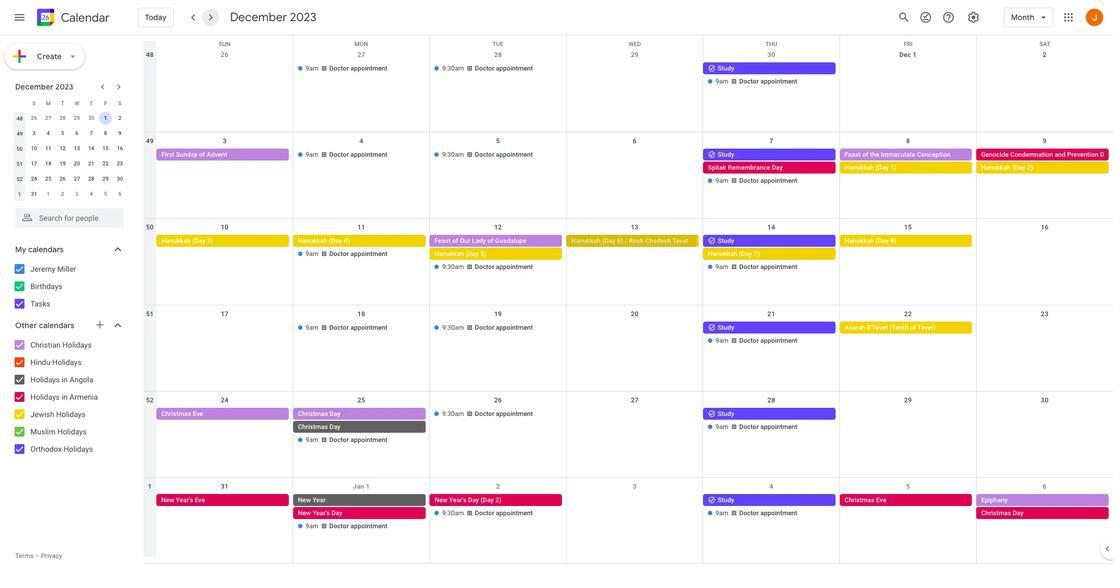 Task type: describe. For each thing, give the bounding box(es) containing it.
mon
[[354, 41, 368, 48]]

january 6 element
[[113, 188, 126, 201]]

asarah b'tevet (tenth of tevet)
[[845, 324, 936, 331]]

22 element
[[99, 157, 112, 170]]

11 element
[[42, 142, 55, 155]]

new year's eve
[[161, 497, 205, 504]]

calendars for other calendars
[[39, 321, 74, 331]]

hanukkah left 6)
[[571, 237, 601, 245]]

jeremy
[[30, 265, 55, 274]]

grid containing 48
[[143, 35, 1113, 565]]

cell containing new year's day (day 2)
[[430, 495, 566, 534]]

new year new year's day
[[298, 497, 342, 517]]

row containing 24
[[12, 172, 127, 187]]

15 inside row group
[[102, 146, 109, 151]]

my calendars button
[[2, 241, 135, 258]]

0 vertical spatial december 2023
[[230, 10, 316, 25]]

51 for sun
[[146, 310, 154, 318]]

christian
[[30, 341, 61, 350]]

2 down sat at the top of page
[[1043, 51, 1047, 59]]

0 vertical spatial christmas eve button
[[156, 408, 289, 420]]

row containing 26
[[12, 111, 127, 126]]

19 element
[[56, 157, 69, 170]]

hanukkah (day 2) button
[[976, 162, 1109, 174]]

1 vertical spatial 12
[[494, 224, 502, 231]]

new year button
[[293, 495, 425, 506]]

other calendars button
[[2, 317, 135, 334]]

january 4 element
[[85, 188, 98, 201]]

other
[[15, 321, 37, 331]]

49 for sun
[[146, 137, 154, 145]]

month button
[[1004, 4, 1053, 30]]

21 element
[[85, 157, 98, 170]]

row containing 3
[[12, 126, 127, 141]]

wed
[[628, 41, 641, 48]]

cell containing christmas day
[[293, 408, 430, 447]]

condemnation
[[1010, 151, 1053, 159]]

fri
[[904, 41, 913, 48]]

52 for m
[[17, 176, 23, 182]]

thu
[[766, 41, 777, 48]]

dec 1
[[899, 51, 917, 59]]

new year's day (day 2) button
[[430, 495, 562, 506]]

privacy link
[[41, 553, 62, 560]]

14 element
[[85, 142, 98, 155]]

51 for m
[[17, 161, 23, 167]]

7 inside row group
[[90, 130, 93, 136]]

hanukkah left 8)
[[845, 237, 874, 245]]

holidays for orthodox
[[64, 445, 93, 454]]

1 vertical spatial christmas eve
[[845, 497, 886, 504]]

genocide condemnation and prevention day button
[[976, 149, 1111, 161]]

hanukkah (day 5) button
[[430, 248, 562, 260]]

christmas day button for christmas day
[[293, 421, 425, 433]]

row containing 49
[[143, 133, 1113, 219]]

7 inside grid
[[769, 137, 773, 145]]

tue
[[493, 41, 503, 48]]

armenia
[[70, 393, 98, 402]]

study for 30
[[718, 65, 734, 72]]

49 for m
[[17, 131, 23, 137]]

epiphany christmas day
[[981, 497, 1024, 517]]

orthodox
[[30, 445, 62, 454]]

new for new year's eve
[[161, 497, 174, 504]]

1 horizontal spatial 22
[[904, 310, 912, 318]]

eve inside button
[[195, 497, 205, 504]]

terms – privacy
[[15, 553, 62, 560]]

spitak remembrance day button
[[703, 162, 835, 174]]

row containing 17
[[12, 156, 127, 172]]

50 for sun
[[146, 224, 154, 231]]

genocide condemnation and prevention day hanukkah (day 2)
[[981, 151, 1111, 172]]

terms
[[15, 553, 34, 560]]

27 element
[[70, 173, 83, 186]]

my calendars list
[[2, 261, 135, 313]]

hanukkah (day 6) / rosh chodesh tevet
[[571, 237, 688, 245]]

2 right 1 cell
[[118, 115, 121, 121]]

2 t from the left
[[90, 100, 93, 106]]

spitak
[[708, 164, 726, 172]]

8)
[[890, 237, 896, 245]]

privacy
[[41, 553, 62, 560]]

study button for 14
[[703, 235, 835, 247]]

hanukkah (day 1) button
[[840, 162, 972, 174]]

study for 21
[[718, 324, 734, 331]]

jewish
[[30, 410, 54, 419]]

asarah b'tevet (tenth of tevet) button
[[840, 322, 972, 334]]

advent
[[207, 151, 227, 159]]

row containing 1
[[143, 478, 1113, 565]]

48 for m
[[17, 115, 23, 121]]

1 horizontal spatial 15
[[904, 224, 912, 231]]

(tenth
[[890, 324, 908, 331]]

6)
[[617, 237, 623, 245]]

1)
[[890, 164, 896, 172]]

christmas day christmas day
[[298, 410, 340, 431]]

angola
[[70, 376, 93, 384]]

19 inside row group
[[60, 161, 66, 167]]

year's for day
[[449, 497, 466, 504]]

lady
[[472, 237, 486, 245]]

calendar heading
[[59, 10, 110, 25]]

miller
[[57, 265, 76, 274]]

hanukkah (day 8) button
[[840, 235, 972, 247]]

(day inside button
[[329, 237, 342, 245]]

calendar
[[61, 10, 110, 25]]

18 element
[[42, 157, 55, 170]]

6 9:30am from the top
[[442, 510, 464, 517]]

m
[[46, 100, 51, 106]]

cell containing feast of our lady of guadalupe
[[430, 235, 566, 274]]

muslim holidays
[[30, 428, 87, 437]]

f
[[104, 100, 107, 106]]

–
[[35, 553, 39, 560]]

25 inside row group
[[45, 176, 51, 182]]

1 horizontal spatial 10
[[221, 224, 229, 231]]

first sunday of advent
[[161, 151, 227, 159]]

row containing 10
[[12, 141, 127, 156]]

1 vertical spatial 31
[[221, 483, 229, 491]]

sat
[[1039, 41, 1050, 48]]

jan 1
[[353, 483, 370, 491]]

7)
[[754, 250, 760, 258]]

remembrance
[[728, 164, 770, 172]]

hanukkah (day 3) button
[[156, 235, 289, 247]]

1 s from the left
[[32, 100, 36, 106]]

24 inside row group
[[31, 176, 37, 182]]

new for new year's day (day 2)
[[435, 497, 448, 504]]

of right lady
[[487, 237, 493, 245]]

feast for feast of the immaculate conception hanukkah (day 1)
[[845, 151, 861, 159]]

0 vertical spatial christmas day button
[[293, 408, 425, 420]]

dec
[[899, 51, 911, 59]]

row containing 50
[[143, 219, 1113, 305]]

21 inside row group
[[88, 161, 94, 167]]

12 inside december 2023 grid
[[60, 146, 66, 151]]

16 element
[[113, 142, 126, 155]]

2 left "january 3" element
[[61, 191, 64, 197]]

(day inside feast of the immaculate conception hanukkah (day 1)
[[876, 164, 889, 172]]

8 inside grid
[[906, 137, 910, 145]]

november 30 element
[[85, 112, 98, 125]]

january 3 element
[[70, 188, 83, 201]]

january 5 element
[[99, 188, 112, 201]]

4 inside january 4 'element'
[[90, 191, 93, 197]]

year's inside new year new year's day
[[313, 510, 330, 517]]

january 1 element
[[42, 188, 55, 201]]

in for armenia
[[62, 393, 68, 402]]

hanukkah (day 7)
[[708, 250, 760, 258]]

of left our
[[452, 237, 458, 245]]

(day inside genocide condemnation and prevention day hanukkah (day 2)
[[1012, 164, 1025, 172]]

(day inside button
[[481, 497, 494, 504]]

1 horizontal spatial 16
[[1041, 224, 1049, 231]]

12 element
[[56, 142, 69, 155]]

1 horizontal spatial 23
[[1041, 310, 1049, 318]]

spitak remembrance day
[[708, 164, 783, 172]]

row group inside december 2023 grid
[[12, 111, 127, 202]]

10 element
[[27, 142, 40, 155]]

hindu
[[30, 358, 50, 367]]

other calendars
[[15, 321, 74, 331]]

1 vertical spatial 2023
[[55, 82, 73, 92]]

3 9:30am from the top
[[442, 264, 464, 271]]

b'tevet
[[867, 324, 888, 331]]

calendars for my calendars
[[28, 245, 64, 255]]

create button
[[4, 43, 85, 69]]

conception
[[917, 151, 950, 159]]

50 for m
[[17, 146, 23, 152]]

0 vertical spatial christmas eve
[[161, 410, 203, 418]]

my
[[15, 245, 26, 255]]

2) inside genocide condemnation and prevention day hanukkah (day 2)
[[1027, 164, 1033, 172]]

calendar element
[[35, 7, 110, 30]]

1 vertical spatial 11
[[357, 224, 365, 231]]

january 2 element
[[56, 188, 69, 201]]

sun
[[219, 41, 230, 48]]

feast of our lady of guadalupe button
[[430, 235, 562, 247]]

holidays for jewish
[[56, 410, 85, 419]]

2) inside button
[[495, 497, 501, 504]]

create
[[37, 52, 62, 61]]

1 horizontal spatial 2023
[[290, 10, 316, 25]]

tevet
[[672, 237, 688, 245]]

today
[[145, 12, 167, 22]]



Task type: vqa. For each thing, say whether or not it's contained in the screenshot.
Row containing 48
yes



Task type: locate. For each thing, give the bounding box(es) containing it.
0 horizontal spatial christmas eve
[[161, 410, 203, 418]]

22 up 'asarah b'tevet (tenth of tevet)' button
[[904, 310, 912, 318]]

1 vertical spatial december 2023
[[15, 82, 73, 92]]

in down holidays in angola
[[62, 393, 68, 402]]

holidays up jewish
[[30, 393, 60, 402]]

50 inside grid
[[146, 224, 154, 231]]

hanukkah inside the feast of our lady of guadalupe hanukkah (day 5)
[[435, 250, 464, 258]]

1 vertical spatial christmas eve button
[[840, 495, 972, 506]]

11
[[45, 146, 51, 151], [357, 224, 365, 231]]

0 vertical spatial 16
[[117, 146, 123, 151]]

0 horizontal spatial 52
[[17, 176, 23, 182]]

9 inside row group
[[118, 130, 121, 136]]

1 horizontal spatial t
[[90, 100, 93, 106]]

1 vertical spatial 9
[[1043, 137, 1047, 145]]

holidays for hindu
[[52, 358, 82, 367]]

feast inside the feast of our lady of guadalupe hanukkah (day 5)
[[435, 237, 451, 245]]

calendars inside dropdown button
[[28, 245, 64, 255]]

15
[[102, 146, 109, 151], [904, 224, 912, 231]]

row
[[143, 35, 1113, 52], [143, 46, 1113, 133], [12, 96, 127, 111], [12, 111, 127, 126], [12, 126, 127, 141], [143, 133, 1113, 219], [12, 141, 127, 156], [12, 156, 127, 172], [12, 172, 127, 187], [12, 187, 127, 202], [143, 219, 1113, 305], [143, 305, 1113, 392], [143, 392, 1113, 478], [143, 478, 1113, 565]]

0 vertical spatial 2)
[[1027, 164, 1033, 172]]

1 horizontal spatial s
[[118, 100, 122, 106]]

2 up new year's day (day 2) button
[[496, 483, 500, 491]]

48
[[146, 51, 154, 59], [17, 115, 23, 121]]

11 up hanukkah (day 4) button
[[357, 224, 365, 231]]

december
[[230, 10, 287, 25], [15, 82, 54, 92]]

0 vertical spatial 25
[[45, 176, 51, 182]]

0 vertical spatial 20
[[74, 161, 80, 167]]

1 horizontal spatial 51
[[146, 310, 154, 318]]

1 horizontal spatial 2)
[[1027, 164, 1033, 172]]

15 element
[[99, 142, 112, 155]]

1 vertical spatial 17
[[221, 310, 229, 318]]

29 element
[[99, 173, 112, 186]]

row containing 48
[[143, 46, 1113, 133]]

22 inside row group
[[102, 161, 109, 167]]

0 horizontal spatial december
[[15, 82, 54, 92]]

Search for people text field
[[22, 208, 117, 228]]

19 inside grid
[[494, 310, 502, 318]]

23
[[117, 161, 123, 167], [1041, 310, 1049, 318]]

row containing 31
[[12, 187, 127, 202]]

0 horizontal spatial 8
[[104, 130, 107, 136]]

hanukkah (day 7) button
[[703, 248, 835, 260]]

0 horizontal spatial 51
[[17, 161, 23, 167]]

row group containing 26
[[12, 111, 127, 202]]

hanukkah inside genocide condemnation and prevention day hanukkah (day 2)
[[981, 164, 1011, 172]]

1 horizontal spatial christmas eve
[[845, 497, 886, 504]]

christmas eve button
[[156, 408, 289, 420], [840, 495, 972, 506]]

december 2023
[[230, 10, 316, 25], [15, 82, 73, 92]]

0 horizontal spatial 17
[[31, 161, 37, 167]]

49 inside row group
[[17, 131, 23, 137]]

feast of our lady of guadalupe hanukkah (day 5)
[[435, 237, 526, 258]]

hanukkah (day 6) / rosh chodesh tevet button
[[566, 235, 699, 247]]

1 horizontal spatial year's
[[313, 510, 330, 517]]

0 vertical spatial 17
[[31, 161, 37, 167]]

2 9:30am from the top
[[442, 151, 464, 159]]

day inside genocide condemnation and prevention day hanukkah (day 2)
[[1100, 151, 1111, 159]]

1 vertical spatial 8
[[906, 137, 910, 145]]

10 left 11 element
[[31, 146, 37, 151]]

0 vertical spatial 10
[[31, 146, 37, 151]]

0 vertical spatial feast
[[845, 151, 861, 159]]

0 horizontal spatial 25
[[45, 176, 51, 182]]

15 up hanukkah (day 8) button
[[904, 224, 912, 231]]

1 vertical spatial 7
[[769, 137, 773, 145]]

genocide
[[981, 151, 1009, 159]]

23 inside row group
[[117, 161, 123, 167]]

9:30am for 28
[[442, 65, 464, 72]]

1 vertical spatial 14
[[767, 224, 775, 231]]

13 inside row group
[[74, 146, 80, 151]]

4 study from the top
[[718, 324, 734, 331]]

1 horizontal spatial 20
[[631, 310, 639, 318]]

15 left 16 element
[[102, 146, 109, 151]]

christmas
[[161, 410, 191, 418], [298, 410, 328, 418], [298, 423, 328, 431], [845, 497, 874, 504], [981, 510, 1011, 517]]

6 study from the top
[[718, 497, 734, 504]]

52 for sun
[[146, 397, 154, 404]]

doctor
[[329, 65, 349, 72], [475, 65, 494, 72], [739, 78, 759, 85], [329, 151, 349, 159], [475, 151, 494, 159], [739, 177, 759, 185], [329, 250, 349, 258], [475, 264, 494, 271], [739, 264, 759, 271], [329, 324, 349, 331], [475, 324, 494, 331], [739, 337, 759, 344], [475, 410, 494, 418], [739, 423, 759, 431], [329, 436, 349, 444], [475, 510, 494, 517], [739, 510, 759, 517], [329, 523, 349, 530]]

52
[[17, 176, 23, 182], [146, 397, 154, 404]]

26
[[221, 51, 229, 59], [31, 115, 37, 121], [60, 176, 66, 182], [494, 397, 502, 404]]

14
[[88, 146, 94, 151], [767, 224, 775, 231]]

28 element
[[85, 173, 98, 186]]

first sunday of advent button
[[156, 149, 289, 161]]

jan
[[353, 483, 364, 491]]

0 horizontal spatial christmas eve button
[[156, 408, 289, 420]]

0 vertical spatial december
[[230, 10, 287, 25]]

1 horizontal spatial december 2023
[[230, 10, 316, 25]]

day inside new year new year's day
[[331, 510, 342, 517]]

7 down november 30 element
[[90, 130, 93, 136]]

1 horizontal spatial 17
[[221, 310, 229, 318]]

s right f
[[118, 100, 122, 106]]

14 up hanukkah (day 7) button
[[767, 224, 775, 231]]

26 element
[[56, 173, 69, 186]]

1 study from the top
[[718, 65, 734, 72]]

add other calendars image
[[94, 320, 105, 331]]

jewish holidays
[[30, 410, 85, 419]]

14 left 15 element
[[88, 146, 94, 151]]

0 horizontal spatial 18
[[45, 161, 51, 167]]

1 horizontal spatial 48
[[146, 51, 154, 59]]

4 9:30am from the top
[[442, 324, 464, 331]]

9:30am for 5
[[442, 151, 464, 159]]

8 down 1 cell
[[104, 130, 107, 136]]

23 element
[[113, 157, 126, 170]]

hanukkah down the on the top right
[[845, 164, 874, 172]]

christmas inside 'epiphany christmas day'
[[981, 510, 1011, 517]]

epiphany button
[[976, 495, 1109, 506]]

(day inside the feast of our lady of guadalupe hanukkah (day 5)
[[466, 250, 479, 258]]

0 horizontal spatial 10
[[31, 146, 37, 151]]

13 right 12 element
[[74, 146, 80, 151]]

1 vertical spatial 50
[[146, 224, 154, 231]]

30 inside 30 element
[[117, 176, 123, 182]]

prevention
[[1067, 151, 1098, 159]]

row containing s
[[12, 96, 127, 111]]

10 up hanukkah (day 3) button
[[221, 224, 229, 231]]

first
[[161, 151, 174, 159]]

t right m
[[61, 100, 64, 106]]

5 9:30am from the top
[[442, 410, 464, 418]]

grid
[[143, 35, 1113, 565]]

of left tevet)
[[910, 324, 916, 331]]

hanukkah left 7) at the right top of the page
[[708, 250, 737, 258]]

0 horizontal spatial 31
[[31, 191, 37, 197]]

0 vertical spatial 2023
[[290, 10, 316, 25]]

feast for feast of our lady of guadalupe hanukkah (day 5)
[[435, 237, 451, 245]]

2 study from the top
[[718, 151, 734, 159]]

december up sun
[[230, 10, 287, 25]]

1 vertical spatial feast
[[435, 237, 451, 245]]

study button for 30
[[703, 62, 835, 74]]

0 horizontal spatial 14
[[88, 146, 94, 151]]

study for 7
[[718, 151, 734, 159]]

3)
[[207, 237, 213, 245]]

9 inside grid
[[1043, 137, 1047, 145]]

the
[[870, 151, 879, 159]]

rosh
[[629, 237, 644, 245]]

of left advent
[[199, 151, 205, 159]]

20 element
[[70, 157, 83, 170]]

new year's day button
[[293, 508, 425, 520]]

13 inside grid
[[631, 224, 639, 231]]

1 vertical spatial 16
[[1041, 224, 1049, 231]]

w
[[75, 100, 79, 106]]

13 up 'rosh'
[[631, 224, 639, 231]]

10
[[31, 146, 37, 151], [221, 224, 229, 231]]

cell containing new year
[[293, 495, 430, 534]]

1 horizontal spatial 8
[[906, 137, 910, 145]]

holidays for muslim
[[57, 428, 87, 437]]

1 horizontal spatial 18
[[357, 310, 365, 318]]

31 up new year's eve button
[[221, 483, 229, 491]]

new inside button
[[161, 497, 174, 504]]

2 study button from the top
[[703, 149, 835, 161]]

in for angola
[[62, 376, 68, 384]]

study for 14
[[718, 237, 734, 245]]

hanukkah (day 8)
[[845, 237, 896, 245]]

1 vertical spatial 22
[[904, 310, 912, 318]]

1 horizontal spatial christmas eve button
[[840, 495, 972, 506]]

31 inside row group
[[31, 191, 37, 197]]

november 27 element
[[42, 112, 55, 125]]

10 inside 10 element
[[31, 146, 37, 151]]

christian holidays
[[30, 341, 92, 350]]

sunday
[[176, 151, 197, 159]]

of left the on the top right
[[862, 151, 868, 159]]

1 horizontal spatial december
[[230, 10, 287, 25]]

5)
[[480, 250, 486, 258]]

25 element
[[42, 173, 55, 186]]

holidays down other calendars 'dropdown button'
[[62, 341, 92, 350]]

terms link
[[15, 553, 34, 560]]

row group
[[12, 111, 127, 202]]

1 horizontal spatial 21
[[767, 310, 775, 318]]

cell
[[156, 62, 293, 88], [566, 62, 703, 88], [703, 62, 840, 88], [840, 62, 976, 88], [566, 149, 703, 188], [703, 149, 840, 188], [840, 149, 976, 188], [976, 149, 1113, 188], [293, 235, 430, 274], [430, 235, 566, 274], [703, 235, 840, 274], [156, 322, 293, 348], [566, 322, 703, 348], [703, 322, 840, 348], [293, 408, 430, 447], [566, 408, 703, 447], [703, 408, 840, 447], [840, 408, 976, 447], [293, 495, 430, 534], [430, 495, 566, 534], [566, 495, 703, 534], [703, 495, 840, 534], [976, 495, 1113, 534]]

31 left "january 1" element
[[31, 191, 37, 197]]

0 vertical spatial calendars
[[28, 245, 64, 255]]

48 for sun
[[146, 51, 154, 59]]

hanukkah left the 3)
[[161, 237, 191, 245]]

study button for 7
[[703, 149, 835, 161]]

christmas day button for epiphany
[[976, 508, 1109, 520]]

1 study button from the top
[[703, 62, 835, 74]]

0 horizontal spatial 50
[[17, 146, 23, 152]]

1 vertical spatial 48
[[17, 115, 23, 121]]

year's inside button
[[449, 497, 466, 504]]

2 vertical spatial christmas day button
[[976, 508, 1109, 520]]

calendars up jeremy
[[28, 245, 64, 255]]

0 horizontal spatial 7
[[90, 130, 93, 136]]

holidays down the muslim holidays
[[64, 445, 93, 454]]

main drawer image
[[13, 11, 26, 24]]

jeremy miller
[[30, 265, 76, 274]]

1 inside cell
[[104, 115, 107, 121]]

in
[[62, 376, 68, 384], [62, 393, 68, 402]]

22 left 23 element
[[102, 161, 109, 167]]

0 horizontal spatial 19
[[60, 161, 66, 167]]

29
[[631, 51, 639, 59], [74, 115, 80, 121], [102, 176, 109, 182], [904, 397, 912, 404]]

t right w
[[90, 100, 93, 106]]

year's inside button
[[176, 497, 193, 504]]

other calendars list
[[2, 337, 135, 458]]

48 inside row group
[[17, 115, 23, 121]]

1 horizontal spatial 50
[[146, 224, 154, 231]]

2 s from the left
[[118, 100, 122, 106]]

december 2023 grid
[[10, 96, 127, 202]]

1 horizontal spatial 14
[[767, 224, 775, 231]]

0 vertical spatial 7
[[90, 130, 93, 136]]

11 right 10 element
[[45, 146, 51, 151]]

16 inside row group
[[117, 146, 123, 151]]

and
[[1055, 151, 1066, 159]]

31 element
[[27, 188, 40, 201]]

new inside button
[[435, 497, 448, 504]]

52 inside row group
[[17, 176, 23, 182]]

holidays in armenia
[[30, 393, 98, 402]]

study button for 21
[[703, 322, 835, 334]]

december up m
[[15, 82, 54, 92]]

study for 28
[[718, 410, 734, 418]]

0 vertical spatial 21
[[88, 161, 94, 167]]

19
[[60, 161, 66, 167], [494, 310, 502, 318]]

hanukkah inside button
[[298, 237, 327, 245]]

48 down today
[[146, 51, 154, 59]]

25 inside grid
[[357, 397, 365, 404]]

holidays
[[62, 341, 92, 350], [52, 358, 82, 367], [30, 376, 60, 384], [30, 393, 60, 402], [56, 410, 85, 419], [57, 428, 87, 437], [64, 445, 93, 454]]

1 vertical spatial 23
[[1041, 310, 1049, 318]]

0 vertical spatial 11
[[45, 146, 51, 151]]

new year's day (day 2)
[[435, 497, 501, 504]]

0 horizontal spatial 22
[[102, 161, 109, 167]]

1 vertical spatial december
[[15, 82, 54, 92]]

1 9:30am from the top
[[442, 65, 464, 72]]

hanukkah down our
[[435, 250, 464, 258]]

None search field
[[0, 204, 135, 228]]

1 vertical spatial christmas day button
[[293, 421, 425, 433]]

30 inside november 30 element
[[88, 115, 94, 121]]

1 vertical spatial 24
[[221, 397, 229, 404]]

year's for eve
[[176, 497, 193, 504]]

2 in from the top
[[62, 393, 68, 402]]

0 vertical spatial 52
[[17, 176, 23, 182]]

holidays down 'hindu'
[[30, 376, 60, 384]]

0 vertical spatial 8
[[104, 130, 107, 136]]

cell containing hanukkah (day 4)
[[293, 235, 430, 274]]

48 inside grid
[[146, 51, 154, 59]]

calendars inside 'dropdown button'
[[39, 321, 74, 331]]

november 29 element
[[70, 112, 83, 125]]

48 left november 26 element
[[17, 115, 23, 121]]

1
[[913, 51, 917, 59], [104, 115, 107, 121], [47, 191, 50, 197], [18, 191, 21, 197], [148, 483, 152, 491], [366, 483, 370, 491]]

18
[[45, 161, 51, 167], [357, 310, 365, 318]]

12
[[60, 146, 66, 151], [494, 224, 502, 231]]

study for 4
[[718, 497, 734, 504]]

3
[[32, 130, 36, 136], [223, 137, 227, 145], [75, 191, 78, 197], [633, 483, 637, 491]]

30
[[767, 51, 775, 59], [88, 115, 94, 121], [117, 176, 123, 182], [1041, 397, 1049, 404]]

8 up feast of the immaculate conception button
[[906, 137, 910, 145]]

1 horizontal spatial 11
[[357, 224, 365, 231]]

30 element
[[113, 173, 126, 186]]

0 vertical spatial 22
[[102, 161, 109, 167]]

3 study button from the top
[[703, 235, 835, 247]]

row containing 52
[[143, 392, 1113, 478]]

new year's eve button
[[156, 495, 289, 506]]

cell containing feast of the immaculate conception
[[840, 149, 976, 188]]

1 t from the left
[[61, 100, 64, 106]]

tasks
[[30, 300, 50, 308]]

0 horizontal spatial 9
[[118, 130, 121, 136]]

0 horizontal spatial 2023
[[55, 82, 73, 92]]

holidays up orthodox holidays
[[57, 428, 87, 437]]

1 vertical spatial 25
[[357, 397, 365, 404]]

study button for 28
[[703, 408, 835, 420]]

orthodox holidays
[[30, 445, 93, 454]]

hanukkah (day 4)
[[298, 237, 350, 245]]

12 left 13 element
[[60, 146, 66, 151]]

1 vertical spatial 18
[[357, 310, 365, 318]]

(day
[[876, 164, 889, 172], [1012, 164, 1025, 172], [192, 237, 205, 245], [329, 237, 342, 245], [602, 237, 615, 245], [876, 237, 889, 245], [466, 250, 479, 258], [739, 250, 752, 258], [481, 497, 494, 504]]

0 vertical spatial 49
[[17, 131, 23, 137]]

new for new year new year's day
[[298, 497, 311, 504]]

november 28 element
[[56, 112, 69, 125]]

row containing sun
[[143, 35, 1113, 52]]

holidays up holidays in angola
[[52, 358, 82, 367]]

hindu holidays
[[30, 358, 82, 367]]

1 vertical spatial 19
[[494, 310, 502, 318]]

17 inside 'element'
[[31, 161, 37, 167]]

21 inside grid
[[767, 310, 775, 318]]

2)
[[1027, 164, 1033, 172], [495, 497, 501, 504]]

feast inside feast of the immaculate conception hanukkah (day 1)
[[845, 151, 861, 159]]

hanukkah left '4)'
[[298, 237, 327, 245]]

9
[[118, 130, 121, 136], [1043, 137, 1047, 145]]

study button
[[703, 62, 835, 74], [703, 149, 835, 161], [703, 235, 835, 247], [703, 322, 835, 334], [703, 408, 835, 420], [703, 495, 835, 506]]

0 horizontal spatial feast
[[435, 237, 451, 245]]

0 vertical spatial 14
[[88, 146, 94, 151]]

asarah
[[845, 324, 865, 331]]

feast left the on the top right
[[845, 151, 861, 159]]

17 element
[[27, 157, 40, 170]]

in left angola
[[62, 376, 68, 384]]

1 vertical spatial 2)
[[495, 497, 501, 504]]

0 vertical spatial 50
[[17, 146, 23, 152]]

birthdays
[[30, 282, 62, 291]]

hanukkah down the genocide
[[981, 164, 1011, 172]]

0 horizontal spatial 48
[[17, 115, 23, 121]]

1 vertical spatial 13
[[631, 224, 639, 231]]

12 up feast of our lady of guadalupe button
[[494, 224, 502, 231]]

feast left our
[[435, 237, 451, 245]]

20 inside 20 element
[[74, 161, 80, 167]]

24 element
[[27, 173, 40, 186]]

2
[[1043, 51, 1047, 59], [118, 115, 121, 121], [61, 191, 64, 197], [496, 483, 500, 491]]

/
[[625, 237, 627, 245]]

calendars up christian holidays on the bottom left of the page
[[39, 321, 74, 331]]

cell containing genocide condemnation and prevention day
[[976, 149, 1113, 188]]

of inside 'asarah b'tevet (tenth of tevet)' button
[[910, 324, 916, 331]]

row containing 51
[[143, 305, 1113, 392]]

day inside 'epiphany christmas day'
[[1013, 510, 1024, 517]]

holidays down holidays in armenia
[[56, 410, 85, 419]]

8 inside row group
[[104, 130, 107, 136]]

24 inside grid
[[221, 397, 229, 404]]

51 inside grid
[[146, 310, 154, 318]]

0 horizontal spatial 20
[[74, 161, 80, 167]]

18 inside row group
[[45, 161, 51, 167]]

november 26 element
[[27, 112, 40, 125]]

christmas day button
[[293, 408, 425, 420], [293, 421, 425, 433], [976, 508, 1109, 520]]

hanukkah (day 3)
[[161, 237, 213, 245]]

9:30am
[[442, 65, 464, 72], [442, 151, 464, 159], [442, 264, 464, 271], [442, 324, 464, 331], [442, 410, 464, 418], [442, 510, 464, 517]]

0 vertical spatial in
[[62, 376, 68, 384]]

1 horizontal spatial feast
[[845, 151, 861, 159]]

day
[[1100, 151, 1111, 159], [772, 164, 783, 172], [329, 410, 340, 418], [329, 423, 340, 431], [468, 497, 479, 504], [331, 510, 342, 517], [1013, 510, 1024, 517]]

holidays in angola
[[30, 376, 93, 384]]

4 study button from the top
[[703, 322, 835, 334]]

1 vertical spatial 51
[[146, 310, 154, 318]]

5 study from the top
[[718, 410, 734, 418]]

14 inside row group
[[88, 146, 94, 151]]

9 up genocide condemnation and prevention day button
[[1043, 137, 1047, 145]]

immaculate
[[881, 151, 915, 159]]

year
[[313, 497, 326, 504]]

1 horizontal spatial 31
[[221, 483, 229, 491]]

7 up spitak remembrance day button
[[769, 137, 773, 145]]

9:30am for 26
[[442, 410, 464, 418]]

cell containing epiphany
[[976, 495, 1113, 534]]

feast of the immaculate conception hanukkah (day 1)
[[845, 151, 950, 172]]

6 study button from the top
[[703, 495, 835, 506]]

s left m
[[32, 100, 36, 106]]

1 vertical spatial 52
[[146, 397, 154, 404]]

hanukkah inside feast of the immaculate conception hanukkah (day 1)
[[845, 164, 874, 172]]

0 vertical spatial 13
[[74, 146, 80, 151]]

50
[[17, 146, 23, 152], [146, 224, 154, 231]]

1 in from the top
[[62, 376, 68, 384]]

my calendars
[[15, 245, 64, 255]]

0 horizontal spatial 13
[[74, 146, 80, 151]]

settings menu image
[[967, 11, 980, 24]]

guadalupe
[[495, 237, 526, 245]]

13 element
[[70, 142, 83, 155]]

0 vertical spatial 31
[[31, 191, 37, 197]]

t
[[61, 100, 64, 106], [90, 100, 93, 106]]

0 vertical spatial 9
[[118, 130, 121, 136]]

51 inside row group
[[17, 161, 23, 167]]

1 cell
[[98, 111, 113, 126]]

0 horizontal spatial 11
[[45, 146, 51, 151]]

0 vertical spatial 19
[[60, 161, 66, 167]]

1 horizontal spatial 25
[[357, 397, 365, 404]]

1 vertical spatial 21
[[767, 310, 775, 318]]

month
[[1011, 12, 1034, 22]]

9:30am for 19
[[442, 324, 464, 331]]

49
[[17, 131, 23, 137], [146, 137, 154, 145]]

study button for 4
[[703, 495, 835, 506]]

hanukkah (day 4) button
[[293, 235, 425, 247]]

9 up 16 element
[[118, 130, 121, 136]]

5 study button from the top
[[703, 408, 835, 420]]

1 vertical spatial 49
[[146, 137, 154, 145]]

of inside first sunday of advent button
[[199, 151, 205, 159]]

holidays for christian
[[62, 341, 92, 350]]

3 study from the top
[[718, 237, 734, 245]]

50 inside row group
[[17, 146, 23, 152]]

of inside feast of the immaculate conception hanukkah (day 1)
[[862, 151, 868, 159]]

11 inside row group
[[45, 146, 51, 151]]

0 horizontal spatial year's
[[176, 497, 193, 504]]



